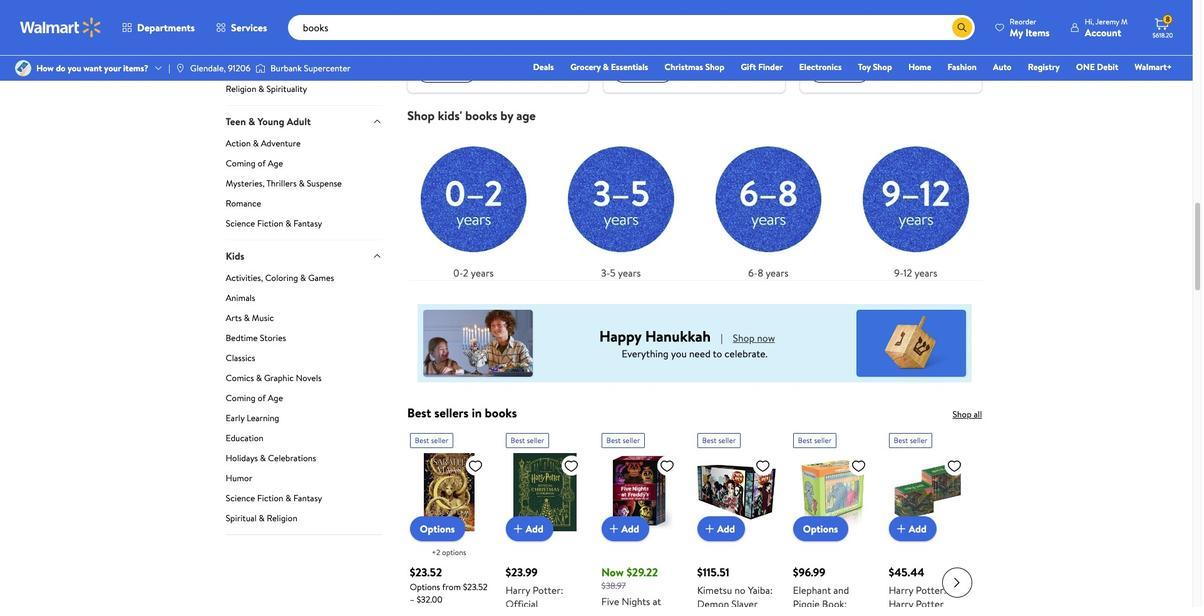 Task type: locate. For each thing, give the bounding box(es) containing it.
early learning
[[226, 412, 279, 425]]

services
[[231, 21, 267, 34]]

& left music
[[244, 312, 250, 325]]

adventure
[[261, 137, 301, 150]]

now right electronics
[[842, 67, 858, 79]]

$23.52 right from at the bottom left
[[463, 581, 488, 594]]

potter: for $45.44
[[916, 584, 946, 598]]

fantasy down humor link
[[293, 492, 322, 505]]

your fave title on film list item
[[596, 0, 793, 93]]

services button
[[205, 13, 278, 43]]

Walmart Site-Wide search field
[[288, 15, 975, 40]]

toy
[[858, 61, 871, 73]]

religion
[[226, 82, 256, 95], [267, 512, 297, 525]]

shop inside toy shop 'link'
[[873, 61, 892, 73]]

1 horizontal spatial you
[[496, 29, 510, 41]]

seller for $23.52
[[431, 435, 449, 446]]

1 add to cart image from the left
[[511, 522, 526, 537]]

1 horizontal spatial add to cart image
[[894, 522, 909, 537]]

2 horizontal spatial now
[[842, 67, 858, 79]]

| up everything you need to celebrate.
[[721, 331, 723, 345]]

1 seller from the left
[[431, 435, 449, 446]]

five nights at freddy's graphic novels: five nights at freddy's graphic novel trilogy box set (other) image
[[601, 454, 680, 532]]

add to favorites list, elephant and piggie book: elephant & piggie: the complete collection-an elephant & piggie book (other) image
[[851, 459, 866, 474]]

history
[[226, 62, 254, 75]]

fiction up spiritual & religion
[[257, 492, 283, 505]]

2 arts from the top
[[226, 312, 242, 325]]

fiction for 2nd science fiction & fantasy link from the top
[[257, 492, 283, 505]]

science fiction & fantasy for 2nd science fiction & fantasy link from the top
[[226, 492, 322, 505]]

add to cart image
[[606, 522, 621, 537], [702, 522, 717, 537]]

to inside your fave title on film books so good, they made it to the big screen.
[[722, 29, 730, 41]]

0 vertical spatial coming of age
[[226, 157, 283, 170]]

1 vertical spatial age
[[268, 392, 283, 405]]

0 vertical spatial science
[[226, 217, 255, 230]]

add to favorites list, kimetsu no yaiba: demon slayer complete box set : volumes 1-23 (paperback) image
[[755, 459, 770, 474]]

0 vertical spatial |
[[168, 62, 170, 74]]

0 horizontal spatial now
[[646, 67, 662, 79]]

0 vertical spatial fiction
[[257, 217, 283, 230]]

0 horizontal spatial options link
[[410, 517, 465, 542]]

seller for $115.51
[[718, 435, 736, 446]]

options
[[420, 522, 455, 536], [803, 522, 838, 536], [410, 581, 440, 594]]

0 horizontal spatial add to cart image
[[511, 522, 526, 537]]

$38.97
[[601, 580, 626, 593]]

best seller up harry potter: harry potter paperback boxed set: books 1-7 (paperback) image
[[894, 435, 927, 446]]

coming of age for first coming of age link from the top of the page
[[226, 157, 283, 170]]

2 coming from the top
[[226, 392, 256, 405]]

wine
[[302, 42, 321, 55]]

you left need
[[671, 347, 687, 361]]

shop inside trending on #booktok list item
[[821, 67, 840, 79]]

4 add button from the left
[[889, 517, 937, 542]]

1 vertical spatial science
[[226, 492, 255, 505]]

biographies & memoirs
[[226, 22, 313, 35]]

0 horizontal spatial  image
[[15, 60, 31, 76]]

games
[[308, 272, 334, 284]]

6 seller from the left
[[910, 435, 927, 446]]

add to cart image up the $115.51
[[702, 522, 717, 537]]

1 on from the left
[[685, 8, 697, 24]]

how do you want your items?
[[36, 62, 148, 74]]

best seller up kimetsu no yaiba: demon slayer complete box set : volumes 1-23 (paperback) image
[[702, 435, 736, 446]]

0 vertical spatial coming
[[226, 157, 256, 170]]

$45.44 harry potter: harry potte
[[889, 565, 963, 607]]

best seller up harry potter: official christmas cookbook (hardcover) image
[[511, 435, 544, 446]]

years right 6-
[[766, 266, 789, 280]]

1 science fiction & fantasy from the top
[[226, 217, 322, 230]]

4 product group from the left
[[697, 428, 775, 607]]

add
[[526, 522, 543, 536], [621, 522, 639, 536], [717, 522, 735, 536], [909, 522, 927, 536]]

best for $45.44
[[894, 435, 908, 446]]

1 vertical spatial list
[[400, 123, 990, 281]]

2 fiction from the top
[[257, 492, 283, 505]]

coming of age link up early learning link
[[226, 392, 382, 410]]

1 science fiction & fantasy link from the top
[[226, 217, 382, 240]]

years for 9-12 years
[[915, 266, 937, 280]]

5 seller from the left
[[814, 435, 832, 446]]

your up books
[[614, 8, 636, 24]]

books right in
[[485, 405, 517, 422]]

your right on
[[435, 8, 457, 24]]

add up $23.99
[[526, 522, 543, 536]]

1 vertical spatial 8
[[758, 266, 763, 280]]

arts inside "link"
[[226, 2, 242, 15]]

1 vertical spatial science fiction & fantasy
[[226, 492, 322, 505]]

0 vertical spatial religion
[[226, 82, 256, 95]]

seller
[[431, 435, 449, 446], [527, 435, 544, 446], [623, 435, 640, 446], [718, 435, 736, 446], [814, 435, 832, 446], [910, 435, 927, 446]]

options for $96.99
[[803, 522, 838, 536]]

 image
[[175, 63, 185, 73]]

animals link
[[226, 292, 382, 310]]

$23.52
[[410, 565, 442, 581], [463, 581, 488, 594]]

years right 12
[[915, 266, 937, 280]]

1 horizontal spatial add to cart image
[[702, 522, 717, 537]]

+2
[[432, 547, 440, 558]]

film
[[700, 8, 719, 24]]

book up group at top left
[[460, 8, 484, 24]]

3 add button from the left
[[697, 517, 745, 542]]

best seller for $23.99
[[511, 435, 544, 446]]

1 options link from the left
[[410, 517, 465, 542]]

you right do
[[68, 62, 81, 74]]

shop left all
[[953, 408, 972, 421]]

2 age from the top
[[268, 392, 283, 405]]

options left from at the bottom left
[[410, 581, 440, 594]]

6 best seller from the left
[[894, 435, 927, 446]]

potter: inside $23.99 harry potter: officia
[[533, 584, 563, 598]]

1 science from the top
[[226, 217, 255, 230]]

your right the want in the left top of the page
[[104, 62, 121, 74]]

+2 options
[[432, 547, 466, 558]]

12
[[904, 266, 912, 280]]

1 vertical spatial fantasy
[[293, 492, 322, 505]]

shop up celebrate.
[[733, 331, 755, 345]]

your
[[614, 8, 636, 24], [810, 29, 827, 41]]

2 list from the top
[[400, 123, 990, 281]]

product group containing $115.51
[[697, 428, 775, 607]]

& inside dropdown button
[[248, 114, 255, 128]]

& left spirituality
[[258, 82, 264, 95]]

2 add button from the left
[[601, 517, 649, 542]]

best up five nights at freddy's graphic novels: five nights at freddy's graphic novel trilogy box set (other) image
[[606, 435, 621, 446]]

arts & entertainment link
[[226, 2, 382, 20]]

book
[[460, 8, 484, 24], [855, 29, 874, 41]]

1 fantasy from the top
[[293, 217, 322, 230]]

yaiba:
[[748, 584, 773, 598]]

1 years from the left
[[471, 266, 494, 280]]

coming of age down 'action & adventure'
[[226, 157, 283, 170]]

seller up kimetsu no yaiba: demon slayer complete box set : volumes 1-23 (paperback) image
[[718, 435, 736, 446]]

coming of age up early learning
[[226, 392, 283, 405]]

best seller for $23.52
[[415, 435, 449, 446]]

hi, jeremy m account
[[1085, 16, 1128, 39]]

0 vertical spatial 8
[[1166, 14, 1170, 25]]

2 science fiction & fantasy link from the top
[[226, 492, 382, 510]]

1 horizontal spatial now
[[757, 331, 775, 345]]

0 vertical spatial your
[[435, 8, 457, 24]]

now left the christmas
[[646, 67, 662, 79]]

years right 2
[[471, 266, 494, 280]]

harry for $23.99
[[506, 584, 530, 598]]

home
[[908, 61, 931, 73]]

of
[[258, 157, 266, 170], [258, 392, 266, 405]]

0 horizontal spatial potter:
[[533, 584, 563, 598]]

2 best seller from the left
[[511, 435, 544, 446]]

1 add button from the left
[[506, 517, 554, 542]]

shop inside "shop now" link
[[733, 331, 755, 345]]

your inside your fave title on film books so good, they made it to the big screen.
[[614, 8, 636, 24]]

spirituality
[[266, 82, 307, 95]]

1 product group from the left
[[410, 428, 488, 607]]

 image for how do you want your items?
[[15, 60, 31, 76]]

seller up five nights at freddy's graphic novels: five nights at freddy's graphic novel trilogy box set (other) image
[[623, 435, 640, 446]]

recommend
[[905, 29, 951, 41]]

arts for arts & entertainment
[[226, 2, 242, 15]]

2 of from the top
[[258, 392, 266, 405]]

shop kids' books by age
[[407, 107, 536, 124]]

0 horizontal spatial shop now
[[625, 67, 662, 79]]

1 add from the left
[[526, 522, 543, 536]]

2 science fiction & fantasy from the top
[[226, 492, 322, 505]]

6-
[[748, 266, 758, 280]]

1 list from the top
[[400, 0, 990, 93]]

on right 'trending'
[[856, 8, 869, 24]]

1 vertical spatial arts
[[226, 312, 242, 325]]

1 horizontal spatial potter:
[[916, 584, 946, 598]]

options up the $96.99
[[803, 522, 838, 536]]

3 best seller from the left
[[606, 435, 640, 446]]

kids'
[[438, 107, 462, 124]]

9-
[[894, 266, 904, 280]]

now inside your fave title on film list item
[[646, 67, 662, 79]]

0 horizontal spatial |
[[168, 62, 170, 74]]

mysteries,
[[226, 177, 265, 190]]

1 arts from the top
[[226, 2, 242, 15]]

1 horizontal spatial shop now
[[733, 331, 775, 345]]

trending
[[810, 8, 853, 24]]

years right 5 at right top
[[618, 266, 641, 280]]

fiction down romance
[[257, 217, 283, 230]]

5 best seller from the left
[[798, 435, 832, 446]]

add to cart image up $23.99
[[511, 522, 526, 537]]

wait
[[532, 29, 548, 41]]

3 product group from the left
[[601, 428, 680, 607]]

1 vertical spatial science fiction & fantasy link
[[226, 492, 382, 510]]

product group containing now $29.22
[[601, 428, 680, 607]]

1 horizontal spatial options link
[[793, 517, 848, 542]]

best up kimetsu no yaiba: demon slayer complete box set : volumes 1-23 (paperback) image
[[702, 435, 717, 446]]

add button up the $115.51
[[697, 517, 745, 542]]

seller down sellers
[[431, 435, 449, 446]]

seller for $45.44
[[910, 435, 927, 446]]

need
[[689, 347, 711, 361]]

add to cart image up $45.44
[[894, 522, 909, 537]]

shop now down screen.
[[625, 67, 662, 79]]

& left games
[[300, 272, 306, 284]]

1 horizontal spatial religion
[[267, 512, 297, 525]]

add button up $45.44
[[889, 517, 937, 542]]

2 horizontal spatial shop now
[[821, 67, 858, 79]]

book inside the "trending on #booktok your virtual book besties recommend these."
[[855, 29, 874, 41]]

seller up harry potter: harry potter paperback boxed set: books 1-7 (paperback) image
[[910, 435, 927, 446]]

piggie
[[793, 598, 820, 607]]

best up harry potter: official christmas cookbook (hardcover) image
[[511, 435, 525, 446]]

fantasy down "romance" link
[[293, 217, 322, 230]]

2 options link from the left
[[793, 517, 848, 542]]

0 vertical spatial list
[[400, 0, 990, 93]]

1 horizontal spatial your
[[435, 8, 457, 24]]

4 add from the left
[[909, 522, 927, 536]]

to inside on your book club list curated group picks you can't wait to chat about.
[[550, 29, 558, 41]]

add to cart image for $45.44
[[894, 522, 909, 537]]

years for 6-8 years
[[766, 266, 789, 280]]

screen.
[[614, 42, 641, 54]]

4 seller from the left
[[718, 435, 736, 446]]

by
[[500, 107, 513, 124]]

0 vertical spatial $23.52
[[410, 565, 442, 581]]

it
[[715, 29, 720, 41]]

holidays
[[226, 452, 258, 465]]

1 potter: from the left
[[533, 584, 563, 598]]

search icon image
[[957, 23, 967, 33]]

romance link
[[226, 197, 382, 215]]

$23.52 options from $23.52 – $32.00
[[410, 565, 488, 606]]

food
[[273, 42, 292, 55]]

1 vertical spatial coming of age link
[[226, 392, 382, 410]]

shop down screen.
[[625, 67, 644, 79]]

0 horizontal spatial add to cart image
[[606, 522, 621, 537]]

science fiction & fantasy down "romance" link
[[226, 217, 322, 230]]

potter: down $23.99
[[533, 584, 563, 598]]

seller for $96.99
[[814, 435, 832, 446]]

of for first coming of age link from the top of the page
[[258, 157, 266, 170]]

walmart+
[[1135, 61, 1172, 73]]

6 product group from the left
[[889, 428, 967, 607]]

1 horizontal spatial  image
[[255, 62, 265, 75]]

1 coming of age from the top
[[226, 157, 283, 170]]

virtual
[[829, 29, 853, 41]]

8 inside 8 $618.20
[[1166, 14, 1170, 25]]

science up spiritual
[[226, 492, 255, 505]]

add to favorites list, harry potter: official christmas cookbook (hardcover) image
[[564, 459, 579, 474]]

harry inside $23.99 harry potter: officia
[[506, 584, 530, 598]]

seller for $23.99
[[527, 435, 544, 446]]

0 vertical spatial you
[[496, 29, 510, 41]]

age down comics & graphic novels
[[268, 392, 283, 405]]

& right teen
[[248, 114, 255, 128]]

to right it
[[722, 29, 730, 41]]

0 vertical spatial science fiction & fantasy link
[[226, 217, 382, 240]]

your up these.
[[810, 29, 827, 41]]

2 on from the left
[[856, 8, 869, 24]]

coming of age link up mysteries, thrillers & suspense link
[[226, 157, 382, 175]]

2 horizontal spatial you
[[671, 347, 687, 361]]

best up harry potter: harry potter paperback boxed set: books 1-7 (paperback) image
[[894, 435, 908, 446]]

1 horizontal spatial your
[[810, 29, 827, 41]]

0 vertical spatial book
[[460, 8, 484, 24]]

harry potter: harry potter paperback boxed set: books 1-7 (paperback) image
[[889, 454, 967, 532]]

product group containing $96.99
[[793, 428, 871, 607]]

1 horizontal spatial book
[[855, 29, 874, 41]]

1 fiction from the top
[[257, 217, 283, 230]]

romance
[[226, 197, 261, 210]]

history link
[[226, 62, 382, 80]]

2 coming of age from the top
[[226, 392, 283, 405]]

potter: down $45.44
[[916, 584, 946, 598]]

arts up the services
[[226, 2, 242, 15]]

walmart image
[[20, 18, 101, 38]]

potter: for $23.99
[[533, 584, 563, 598]]

&
[[244, 2, 250, 15], [272, 22, 278, 35], [294, 42, 300, 55], [603, 61, 609, 73], [258, 82, 264, 95], [248, 114, 255, 128], [253, 137, 259, 150], [299, 177, 305, 190], [285, 217, 291, 230], [300, 272, 306, 284], [244, 312, 250, 325], [256, 372, 262, 385], [260, 452, 266, 465], [285, 492, 291, 505], [259, 512, 265, 525]]

fiction for second science fiction & fantasy link from the bottom of the page
[[257, 217, 283, 230]]

best seller up five nights at freddy's graphic novels: five nights at freddy's graphic novel trilogy box set (other) image
[[606, 435, 640, 446]]

shop now link
[[733, 331, 775, 346]]

2 product group from the left
[[506, 428, 584, 607]]

3 add from the left
[[717, 522, 735, 536]]

science fiction & fantasy link down humor link
[[226, 492, 382, 510]]

shop now up celebrate.
[[733, 331, 775, 345]]

science fiction & fantasy
[[226, 217, 322, 230], [226, 492, 322, 505]]

age down adventure
[[268, 157, 283, 170]]

christmas shop link
[[659, 60, 730, 74]]

1 of from the top
[[258, 157, 266, 170]]

gift finder
[[741, 61, 783, 73]]

list containing on your book club list
[[400, 0, 990, 93]]

education link
[[226, 432, 382, 450]]

options link up the $96.99
[[793, 517, 848, 542]]

best seller up elephant and piggie book: elephant & piggie: the complete collection-an elephant & piggie book (other) image at the right of page
[[798, 435, 832, 446]]

grocery
[[570, 61, 601, 73]]

2 add to cart image from the left
[[702, 522, 717, 537]]

1 horizontal spatial $23.52
[[463, 581, 488, 594]]

2 science from the top
[[226, 492, 255, 505]]

best seller down sellers
[[415, 435, 449, 446]]

1 horizontal spatial |
[[721, 331, 723, 345]]

add up $29.22
[[621, 522, 639, 536]]

bedtime
[[226, 332, 258, 345]]

now up celebrate.
[[757, 331, 775, 345]]

kids
[[226, 249, 244, 263]]

age
[[516, 107, 536, 124]]

3 seller from the left
[[623, 435, 640, 446]]

education
[[226, 432, 264, 445]]

shop right the christmas
[[705, 61, 724, 73]]

1 vertical spatial your
[[810, 29, 827, 41]]

2 potter: from the left
[[916, 584, 946, 598]]

jeremy
[[1096, 16, 1119, 27]]

potter: inside $45.44 harry potter: harry potte
[[916, 584, 946, 598]]

add button for $115.51
[[697, 517, 745, 542]]

early learning link
[[226, 412, 382, 430]]

product group
[[410, 428, 488, 607], [506, 428, 584, 607], [601, 428, 680, 607], [697, 428, 775, 607], [793, 428, 871, 607], [889, 428, 967, 607]]

1 vertical spatial you
[[68, 62, 81, 74]]

you
[[496, 29, 510, 41], [68, 62, 81, 74], [671, 347, 687, 361]]

add button up $23.99
[[506, 517, 554, 542]]

1 coming from the top
[[226, 157, 256, 170]]

best seller
[[415, 435, 449, 446], [511, 435, 544, 446], [606, 435, 640, 446], [702, 435, 736, 446], [798, 435, 832, 446], [894, 435, 927, 446]]

0-
[[453, 266, 463, 280]]

to for on your book club list
[[550, 29, 558, 41]]

arts & music
[[226, 312, 274, 325]]

options link up +2
[[410, 517, 465, 542]]

shop now inside your fave title on film list item
[[625, 67, 662, 79]]

shop now down these.
[[821, 67, 858, 79]]

1 vertical spatial of
[[258, 392, 266, 405]]

seller up elephant and piggie book: elephant & piggie: the complete collection-an elephant & piggie book (other) image at the right of page
[[814, 435, 832, 446]]

1 vertical spatial your
[[104, 62, 121, 74]]

best up elephant and piggie book: elephant & piggie: the complete collection-an elephant & piggie book (other) image at the right of page
[[798, 435, 812, 446]]

product group containing $45.44
[[889, 428, 967, 607]]

books left by
[[465, 107, 497, 124]]

& up the services
[[244, 2, 250, 15]]

science fiction & fantasy for second science fiction & fantasy link from the bottom of the page
[[226, 217, 322, 230]]

1 vertical spatial coming of age
[[226, 392, 283, 405]]

0 vertical spatial coming of age link
[[226, 157, 382, 175]]

1 add to cart image from the left
[[606, 522, 621, 537]]

options up +2
[[420, 522, 455, 536]]

they
[[673, 29, 690, 41]]

product group containing $23.52
[[410, 428, 488, 607]]

on left film
[[685, 8, 697, 24]]

of up learning
[[258, 392, 266, 405]]

on
[[685, 8, 697, 24], [856, 8, 869, 24]]

& up cookbooks, food & wine
[[272, 22, 278, 35]]

0 vertical spatial of
[[258, 157, 266, 170]]

to right wait
[[550, 29, 558, 41]]

best down best sellers in books
[[415, 435, 429, 446]]

2 add to cart image from the left
[[894, 522, 909, 537]]

add to cart image for kimetsu no yaiba: demon slayer complete box set : volumes 1-23 (paperback) image
[[702, 522, 717, 537]]

comics
[[226, 372, 254, 385]]

1 horizontal spatial 8
[[1166, 14, 1170, 25]]

& right action
[[253, 137, 259, 150]]

shop down these.
[[821, 67, 840, 79]]

shop now inside trending on #booktok list item
[[821, 67, 858, 79]]

how
[[36, 62, 54, 74]]

add to cart image for five nights at freddy's graphic novels: five nights at freddy's graphic novel trilogy box set (other) image
[[606, 522, 621, 537]]

| right items?
[[168, 62, 170, 74]]

4 years from the left
[[915, 266, 937, 280]]

list
[[400, 0, 990, 93], [400, 123, 990, 281]]

add to cart image
[[511, 522, 526, 537], [894, 522, 909, 537]]

get everything to celebrate hanukkah. shop decor, gifts and more. image
[[417, 304, 972, 382]]

you left "can't"
[[496, 29, 510, 41]]

best
[[407, 405, 431, 422], [415, 435, 429, 446], [511, 435, 525, 446], [606, 435, 621, 446], [702, 435, 717, 446], [798, 435, 812, 446], [894, 435, 908, 446]]

& down "romance" link
[[285, 217, 291, 230]]

2 seller from the left
[[527, 435, 544, 446]]

1 horizontal spatial on
[[856, 8, 869, 24]]

1 vertical spatial book
[[855, 29, 874, 41]]

your
[[435, 8, 457, 24], [104, 62, 121, 74]]

coming down comics
[[226, 392, 256, 405]]

0 vertical spatial fantasy
[[293, 217, 322, 230]]

1 vertical spatial fiction
[[257, 492, 283, 505]]

0 vertical spatial age
[[268, 157, 283, 170]]

of down 'action & adventure'
[[258, 157, 266, 170]]

add up $45.44
[[909, 522, 927, 536]]

1 best seller from the left
[[415, 435, 449, 446]]

0 vertical spatial arts
[[226, 2, 242, 15]]

add for $23.99
[[526, 522, 543, 536]]

0 vertical spatial science fiction & fantasy
[[226, 217, 322, 230]]

3 years from the left
[[766, 266, 789, 280]]

1 vertical spatial religion
[[267, 512, 297, 525]]

activities,
[[226, 272, 263, 284]]

 image
[[15, 60, 31, 76], [255, 62, 265, 75]]

2 years from the left
[[618, 266, 641, 280]]

2 coming of age link from the top
[[226, 392, 382, 410]]

list containing 0-2 years
[[400, 123, 990, 281]]

one
[[1076, 61, 1095, 73]]

0 horizontal spatial 8
[[758, 266, 763, 280]]

now inside trending on #booktok list item
[[842, 67, 858, 79]]

auto
[[993, 61, 1012, 73]]

0 horizontal spatial on
[[685, 8, 697, 24]]

2 vertical spatial you
[[671, 347, 687, 361]]

supercenter
[[304, 62, 351, 74]]

2
[[463, 266, 468, 280]]

4 best seller from the left
[[702, 435, 736, 446]]

humor
[[226, 472, 252, 485]]

0 vertical spatial your
[[614, 8, 636, 24]]

debit
[[1097, 61, 1118, 73]]

to for your fave title on film
[[722, 29, 730, 41]]

 image for burbank supercenter
[[255, 62, 265, 75]]

0 horizontal spatial $23.52
[[410, 565, 442, 581]]

5 product group from the left
[[793, 428, 871, 607]]

0 horizontal spatial your
[[614, 8, 636, 24]]

religion down history
[[226, 82, 256, 95]]

0 horizontal spatial book
[[460, 8, 484, 24]]

classics link
[[226, 352, 382, 370]]

add to cart image up now
[[606, 522, 621, 537]]

1 vertical spatial coming
[[226, 392, 256, 405]]



Task type: vqa. For each thing, say whether or not it's contained in the screenshot.


Task type: describe. For each thing, give the bounding box(es) containing it.
0 horizontal spatial you
[[68, 62, 81, 74]]

christmas
[[664, 61, 703, 73]]

–
[[410, 594, 415, 606]]

action & adventure link
[[226, 137, 382, 155]]

celebrate.
[[725, 347, 768, 361]]

next slide for product carousel list image
[[942, 568, 972, 598]]

options link for $23.52
[[410, 517, 465, 542]]

1 vertical spatial $23.52
[[463, 581, 488, 594]]

best seller for $115.51
[[702, 435, 736, 446]]

shop now for your
[[625, 67, 662, 79]]

kids button
[[226, 240, 382, 272]]

6-8 years
[[748, 266, 789, 280]]

$115.51
[[697, 565, 730, 581]]

$29.22
[[626, 565, 658, 581]]

coming of age for 2nd coming of age link
[[226, 392, 283, 405]]

now for on
[[842, 67, 858, 79]]

young
[[258, 114, 284, 128]]

essentials
[[611, 61, 648, 73]]

add for $45.44
[[909, 522, 927, 536]]

crescent city: house of flame and shadow (series #3) (hardcover) image
[[410, 454, 488, 532]]

activities, coloring & games
[[226, 272, 334, 284]]

you inside on your book club list curated group picks you can't wait to chat about.
[[496, 29, 510, 41]]

years for 3-5 years
[[618, 266, 641, 280]]

cookbooks,
[[226, 42, 270, 55]]

#booktok
[[871, 8, 920, 24]]

harry for $45.44
[[889, 584, 913, 598]]

& left wine on the top of page
[[294, 42, 300, 55]]

burbank supercenter
[[271, 62, 351, 74]]

big
[[747, 29, 759, 41]]

0-2 years
[[453, 266, 494, 280]]

action
[[226, 137, 251, 150]]

of for 2nd coming of age link
[[258, 392, 266, 405]]

do
[[56, 62, 66, 74]]

bedtime stories
[[226, 332, 286, 345]]

best sellers in books
[[407, 405, 517, 422]]

shop now for trending
[[821, 67, 858, 79]]

now
[[601, 565, 624, 581]]

classics
[[226, 352, 255, 365]]

title
[[662, 8, 682, 24]]

these.
[[810, 42, 833, 54]]

best for $23.99
[[511, 435, 525, 446]]

teen & young adult
[[226, 114, 311, 128]]

on inside the "trending on #booktok your virtual book besties recommend these."
[[856, 8, 869, 24]]

shop inside christmas shop link
[[705, 61, 724, 73]]

shop inside your fave title on film list item
[[625, 67, 644, 79]]

add button for $45.44
[[889, 517, 937, 542]]

on
[[417, 8, 433, 24]]

auto link
[[987, 60, 1017, 74]]

& down humor link
[[285, 492, 291, 505]]

add button for $23.99
[[506, 517, 554, 542]]

best for $115.51
[[702, 435, 717, 446]]

besties
[[876, 29, 903, 41]]

home link
[[903, 60, 937, 74]]

& right spiritual
[[259, 512, 265, 525]]

Search search field
[[288, 15, 975, 40]]

happy
[[599, 326, 642, 347]]

0 vertical spatial books
[[465, 107, 497, 124]]

options for $23.52
[[420, 522, 455, 536]]

memoirs
[[280, 22, 313, 35]]

your fave title on film books so good, they made it to the big screen.
[[614, 8, 759, 54]]

burbank
[[271, 62, 302, 74]]

add to cart image for $23.99
[[511, 522, 526, 537]]

1 vertical spatial books
[[485, 405, 517, 422]]

registry
[[1028, 61, 1060, 73]]

comics & graphic novels
[[226, 372, 322, 385]]

1 coming of age link from the top
[[226, 157, 382, 175]]

on your book club list curated group picks you can't wait to chat about.
[[417, 8, 577, 54]]

departments button
[[111, 13, 205, 43]]

one debit
[[1076, 61, 1118, 73]]

gift
[[741, 61, 756, 73]]

trending on #booktok list item
[[793, 0, 990, 93]]

best seller for $45.44
[[894, 435, 927, 446]]

3-
[[601, 266, 610, 280]]

comics & graphic novels link
[[226, 372, 382, 390]]

so
[[639, 29, 647, 41]]

deals
[[533, 61, 554, 73]]

3-5 years
[[601, 266, 641, 280]]

best left sellers
[[407, 405, 431, 422]]

0 horizontal spatial your
[[104, 62, 121, 74]]

deals link
[[527, 60, 560, 74]]

options
[[442, 547, 466, 558]]

teen
[[226, 114, 246, 128]]

shop left kids'
[[407, 107, 435, 124]]

8 $618.20
[[1153, 14, 1173, 39]]

arts for arts & music
[[226, 312, 242, 325]]

early
[[226, 412, 245, 425]]

elephant
[[793, 584, 831, 598]]

to right need
[[713, 347, 722, 361]]

2 add from the left
[[621, 522, 639, 536]]

the
[[732, 29, 745, 41]]

kimetsu
[[697, 584, 732, 598]]

religion & spirituality link
[[226, 82, 382, 105]]

thrillers
[[266, 177, 297, 190]]

demon
[[697, 598, 729, 607]]

animals
[[226, 292, 255, 304]]

best seller for $96.99
[[798, 435, 832, 446]]

$96.99
[[793, 565, 825, 581]]

add for $115.51
[[717, 522, 735, 536]]

product group containing $23.99
[[506, 428, 584, 607]]

chat
[[560, 29, 577, 41]]

finder
[[758, 61, 783, 73]]

8 inside the 6-8 years link
[[758, 266, 763, 280]]

add to favorites list, crescent city: house of flame and shadow (series #3) (hardcover) image
[[468, 459, 483, 474]]

toy shop
[[858, 61, 892, 73]]

spiritual & religion
[[226, 512, 297, 525]]

spiritual
[[226, 512, 257, 525]]

holidays & celebrations
[[226, 452, 316, 465]]

harry potter: official christmas cookbook (hardcover) image
[[506, 454, 584, 532]]

& right thrillers
[[299, 177, 305, 190]]

your inside on your book club list curated group picks you can't wait to chat about.
[[435, 8, 457, 24]]

book inside on your book club list curated group picks you can't wait to chat about.
[[460, 8, 484, 24]]

adult
[[287, 114, 311, 128]]

want
[[83, 62, 102, 74]]

humor link
[[226, 472, 382, 490]]

best for $23.52
[[415, 435, 429, 446]]

options inside $23.52 options from $23.52 – $32.00
[[410, 581, 440, 594]]

on your book club list list item
[[400, 0, 596, 93]]

in
[[472, 405, 482, 422]]

on inside your fave title on film books so good, they made it to the big screen.
[[685, 8, 697, 24]]

& right holidays
[[260, 452, 266, 465]]

action & adventure
[[226, 137, 301, 150]]

1 age from the top
[[268, 157, 283, 170]]

add to favorites list, five nights at freddy's graphic novels: five nights at freddy's graphic novel trilogy box set (other) image
[[660, 459, 675, 474]]

1 vertical spatial |
[[721, 331, 723, 345]]

your inside the "trending on #booktok your virtual book besties recommend these."
[[810, 29, 827, 41]]

arts & entertainment
[[226, 2, 307, 15]]

& right comics
[[256, 372, 262, 385]]

years for 0-2 years
[[471, 266, 494, 280]]

one debit link
[[1070, 60, 1124, 74]]

best for $96.99
[[798, 435, 812, 446]]

options link for $96.99
[[793, 517, 848, 542]]

teen & young adult button
[[226, 105, 382, 137]]

shop all link
[[953, 408, 982, 421]]

0 horizontal spatial religion
[[226, 82, 256, 95]]

$618.20
[[1153, 31, 1173, 39]]

add to favorites list, harry potter: harry potter paperback boxed set: books 1-7 (paperback) image
[[947, 459, 962, 474]]

$45.44
[[889, 565, 924, 581]]

grocery & essentials link
[[565, 60, 654, 74]]

holidays & celebrations link
[[226, 452, 382, 470]]

registry link
[[1022, 60, 1065, 74]]

elephant and piggie book: elephant & piggie: the complete collection-an elephant & piggie book (other) image
[[793, 454, 871, 532]]

picks
[[475, 29, 494, 41]]

& right grocery
[[603, 61, 609, 73]]

& inside "link"
[[244, 2, 250, 15]]

now for fave
[[646, 67, 662, 79]]

everything you need to celebrate.
[[622, 347, 768, 361]]

kimetsu no yaiba: demon slayer complete box set : volumes 1-23 (paperback) image
[[697, 454, 775, 532]]

glendale,
[[190, 62, 226, 74]]

2 fantasy from the top
[[293, 492, 322, 505]]

about.
[[417, 42, 441, 54]]

good,
[[650, 29, 671, 41]]

fashion
[[948, 61, 977, 73]]



